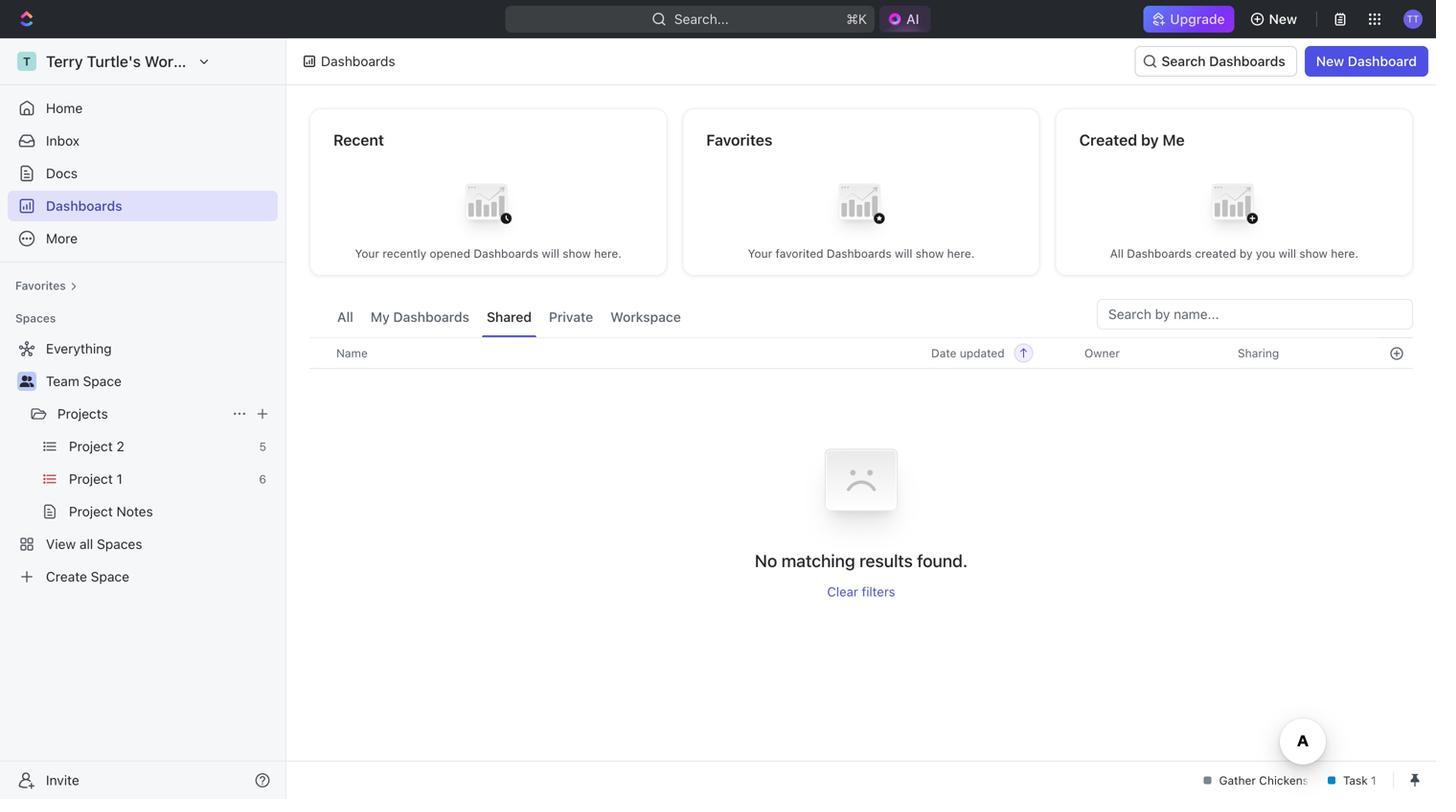 Task type: describe. For each thing, give the bounding box(es) containing it.
terry
[[46, 52, 83, 70]]

2 here. from the left
[[948, 247, 975, 260]]

create
[[46, 569, 87, 585]]

clear filters
[[828, 584, 896, 600]]

created
[[1196, 247, 1237, 260]]

team
[[46, 373, 79, 389]]

home link
[[8, 93, 278, 124]]

home
[[46, 100, 83, 116]]

upgrade link
[[1144, 6, 1235, 33]]

view all spaces
[[46, 536, 142, 552]]

new dashboard button
[[1305, 46, 1429, 77]]

projects
[[58, 406, 108, 422]]

your for recent
[[355, 247, 380, 260]]

turtle's
[[87, 52, 141, 70]]

more
[[46, 231, 78, 246]]

new button
[[1243, 4, 1309, 35]]

everything link
[[8, 334, 274, 364]]

terry turtle's workspace, , element
[[17, 52, 36, 71]]

invite
[[46, 773, 79, 788]]

tt button
[[1399, 4, 1429, 35]]

project 1
[[69, 471, 123, 487]]

found.
[[918, 551, 968, 571]]

1 will from the left
[[542, 247, 560, 260]]

create space link
[[8, 562, 274, 592]]

terry turtle's workspace
[[46, 52, 224, 70]]

dashboards down no recent dashboards "image"
[[474, 247, 539, 260]]

no favorited dashboards image
[[823, 169, 900, 246]]

docs link
[[8, 158, 278, 189]]

my dashboards button
[[366, 299, 475, 337]]

my dashboards
[[371, 309, 470, 325]]

no created by me dashboards image
[[1197, 169, 1273, 246]]

view all spaces link
[[8, 529, 274, 560]]

shared button
[[482, 299, 537, 337]]

row containing name
[[310, 337, 1414, 369]]

workspace inside sidebar navigation
[[145, 52, 224, 70]]

created
[[1080, 131, 1138, 149]]

2
[[116, 439, 124, 454]]

project for project 1
[[69, 471, 113, 487]]

your for favorites
[[748, 247, 773, 260]]

project 2 link
[[69, 431, 252, 462]]

project for project 2
[[69, 439, 113, 454]]

1 horizontal spatial favorites
[[707, 131, 773, 149]]

private button
[[544, 299, 598, 337]]

2 will from the left
[[895, 247, 913, 260]]

1 show from the left
[[563, 247, 591, 260]]

space for create space
[[91, 569, 129, 585]]

recently
[[383, 247, 427, 260]]

notes
[[116, 504, 153, 520]]

3 will from the left
[[1279, 247, 1297, 260]]

no
[[755, 551, 778, 571]]

date updated button
[[920, 338, 1034, 368]]

dashboards link
[[8, 191, 278, 221]]

clear
[[828, 584, 859, 600]]

⌘k
[[847, 11, 868, 27]]

no matching results found. row
[[310, 423, 1414, 600]]

t
[[23, 55, 31, 68]]

all
[[79, 536, 93, 552]]

view
[[46, 536, 76, 552]]

clear filters button
[[828, 584, 896, 600]]

search...
[[675, 11, 729, 27]]

search dashboards button
[[1135, 46, 1298, 77]]

sidebar navigation
[[0, 38, 290, 799]]



Task type: vqa. For each thing, say whether or not it's contained in the screenshot.


Task type: locate. For each thing, give the bounding box(es) containing it.
0 horizontal spatial will
[[542, 247, 560, 260]]

private
[[549, 309, 594, 325]]

recent
[[334, 131, 384, 149]]

0 horizontal spatial favorites
[[15, 279, 66, 292]]

by left me
[[1142, 131, 1159, 149]]

0 horizontal spatial all
[[337, 309, 354, 325]]

project left 1 in the bottom left of the page
[[69, 471, 113, 487]]

more button
[[8, 223, 278, 254]]

1 here. from the left
[[594, 247, 622, 260]]

date updated
[[932, 347, 1005, 360]]

2 vertical spatial project
[[69, 504, 113, 520]]

1 your from the left
[[355, 247, 380, 260]]

name
[[336, 347, 368, 360]]

space
[[83, 373, 122, 389], [91, 569, 129, 585]]

2 horizontal spatial will
[[1279, 247, 1297, 260]]

dashboards up more
[[46, 198, 122, 214]]

1 horizontal spatial will
[[895, 247, 913, 260]]

1
[[116, 471, 123, 487]]

5
[[259, 440, 266, 453]]

all for all
[[337, 309, 354, 325]]

projects link
[[58, 399, 224, 429]]

everything
[[46, 341, 112, 357]]

date
[[932, 347, 957, 360]]

search dashboards
[[1162, 53, 1286, 69]]

1 vertical spatial all
[[337, 309, 354, 325]]

tt
[[1408, 13, 1420, 24]]

project left 2
[[69, 439, 113, 454]]

all dashboards created by you will show here.
[[1111, 247, 1359, 260]]

1 horizontal spatial new
[[1317, 53, 1345, 69]]

row
[[310, 337, 1414, 369]]

1 horizontal spatial all
[[1111, 247, 1124, 260]]

inbox link
[[8, 126, 278, 156]]

3 project from the top
[[69, 504, 113, 520]]

favorited
[[776, 247, 824, 260]]

0 vertical spatial by
[[1142, 131, 1159, 149]]

dashboards right my
[[393, 309, 470, 325]]

project up the view all spaces
[[69, 504, 113, 520]]

0 vertical spatial project
[[69, 439, 113, 454]]

new for new
[[1270, 11, 1298, 27]]

project
[[69, 439, 113, 454], [69, 471, 113, 487], [69, 504, 113, 520]]

0 horizontal spatial by
[[1142, 131, 1159, 149]]

no matching results found. table
[[310, 337, 1414, 600]]

0 horizontal spatial show
[[563, 247, 591, 260]]

1 horizontal spatial workspace
[[611, 309, 681, 325]]

project notes link
[[69, 497, 274, 527]]

tab list
[[333, 299, 686, 337]]

matching
[[782, 551, 856, 571]]

me
[[1163, 131, 1185, 149]]

1 horizontal spatial your
[[748, 247, 773, 260]]

space up the projects
[[83, 373, 122, 389]]

1 vertical spatial favorites
[[15, 279, 66, 292]]

1 horizontal spatial by
[[1240, 247, 1253, 260]]

by left you
[[1240, 247, 1253, 260]]

tab list containing all
[[333, 299, 686, 337]]

owner
[[1085, 347, 1121, 360]]

dashboards down no favorited dashboards image
[[827, 247, 892, 260]]

user group image
[[20, 376, 34, 387]]

1 vertical spatial spaces
[[97, 536, 142, 552]]

2 project from the top
[[69, 471, 113, 487]]

you
[[1257, 247, 1276, 260]]

dashboards up recent
[[321, 53, 396, 69]]

opened
[[430, 247, 471, 260]]

0 vertical spatial space
[[83, 373, 122, 389]]

spaces inside view all spaces link
[[97, 536, 142, 552]]

3 show from the left
[[1300, 247, 1328, 260]]

here.
[[594, 247, 622, 260], [948, 247, 975, 260], [1332, 247, 1359, 260]]

2 your from the left
[[748, 247, 773, 260]]

my
[[371, 309, 390, 325]]

workspace
[[145, 52, 224, 70], [611, 309, 681, 325]]

no recent dashboards image
[[450, 169, 527, 246]]

space for team space
[[83, 373, 122, 389]]

0 vertical spatial new
[[1270, 11, 1298, 27]]

will down no favorited dashboards image
[[895, 247, 913, 260]]

results
[[860, 551, 913, 571]]

0 horizontal spatial new
[[1270, 11, 1298, 27]]

0 vertical spatial spaces
[[15, 312, 56, 325]]

will right you
[[1279, 247, 1297, 260]]

team space link
[[46, 366, 274, 397]]

created by me
[[1080, 131, 1185, 149]]

all for all dashboards created by you will show here.
[[1111, 247, 1124, 260]]

ai
[[907, 11, 920, 27]]

all button
[[333, 299, 358, 337]]

1 vertical spatial space
[[91, 569, 129, 585]]

dashboards
[[321, 53, 396, 69], [1210, 53, 1286, 69], [46, 198, 122, 214], [474, 247, 539, 260], [827, 247, 892, 260], [1128, 247, 1193, 260], [393, 309, 470, 325]]

new up search dashboards
[[1270, 11, 1298, 27]]

0 vertical spatial favorites
[[707, 131, 773, 149]]

tree
[[8, 334, 278, 592]]

new inside button
[[1317, 53, 1345, 69]]

tree inside sidebar navigation
[[8, 334, 278, 592]]

Search by name... text field
[[1109, 300, 1402, 329]]

0 vertical spatial all
[[1111, 247, 1124, 260]]

new left dashboard on the right of the page
[[1317, 53, 1345, 69]]

project notes
[[69, 504, 153, 520]]

new dashboard
[[1317, 53, 1418, 69]]

show
[[563, 247, 591, 260], [916, 247, 944, 260], [1300, 247, 1328, 260]]

1 vertical spatial by
[[1240, 247, 1253, 260]]

1 vertical spatial new
[[1317, 53, 1345, 69]]

1 horizontal spatial show
[[916, 247, 944, 260]]

0 horizontal spatial here.
[[594, 247, 622, 260]]

all inside button
[[337, 309, 354, 325]]

project 2
[[69, 439, 124, 454]]

dashboards inside sidebar navigation
[[46, 198, 122, 214]]

favorites button
[[8, 274, 85, 297]]

1 project from the top
[[69, 439, 113, 454]]

space down the view all spaces
[[91, 569, 129, 585]]

your favorited dashboards will show here.
[[748, 247, 975, 260]]

no data image
[[804, 423, 919, 550]]

your
[[355, 247, 380, 260], [748, 247, 773, 260]]

dashboards down new button
[[1210, 53, 1286, 69]]

project for project notes
[[69, 504, 113, 520]]

workspace up home link on the left of the page
[[145, 52, 224, 70]]

0 horizontal spatial your
[[355, 247, 380, 260]]

your left recently
[[355, 247, 380, 260]]

filters
[[862, 584, 896, 600]]

6
[[259, 473, 266, 486]]

upgrade
[[1171, 11, 1226, 27]]

new for new dashboard
[[1317, 53, 1345, 69]]

project 1 link
[[69, 464, 251, 495]]

new
[[1270, 11, 1298, 27], [1317, 53, 1345, 69]]

favorites
[[707, 131, 773, 149], [15, 279, 66, 292]]

2 horizontal spatial here.
[[1332, 247, 1359, 260]]

updated
[[960, 347, 1005, 360]]

your recently opened dashboards will show here.
[[355, 247, 622, 260]]

dashboard
[[1349, 53, 1418, 69]]

inbox
[[46, 133, 80, 149]]

search
[[1162, 53, 1206, 69]]

create space
[[46, 569, 129, 585]]

by
[[1142, 131, 1159, 149], [1240, 247, 1253, 260]]

workspace button
[[606, 299, 686, 337]]

workspace inside button
[[611, 309, 681, 325]]

2 show from the left
[[916, 247, 944, 260]]

spaces down favorites button
[[15, 312, 56, 325]]

spaces right all
[[97, 536, 142, 552]]

tree containing everything
[[8, 334, 278, 592]]

ai button
[[880, 6, 931, 33]]

0 horizontal spatial spaces
[[15, 312, 56, 325]]

0 horizontal spatial workspace
[[145, 52, 224, 70]]

sharing
[[1239, 347, 1280, 360]]

favorites inside button
[[15, 279, 66, 292]]

1 vertical spatial project
[[69, 471, 113, 487]]

3 here. from the left
[[1332, 247, 1359, 260]]

0 vertical spatial workspace
[[145, 52, 224, 70]]

no matching results found.
[[755, 551, 968, 571]]

dashboards left created
[[1128, 247, 1193, 260]]

docs
[[46, 165, 78, 181]]

workspace right private
[[611, 309, 681, 325]]

1 horizontal spatial here.
[[948, 247, 975, 260]]

1 horizontal spatial spaces
[[97, 536, 142, 552]]

2 horizontal spatial show
[[1300, 247, 1328, 260]]

your left favorited
[[748, 247, 773, 260]]

shared
[[487, 309, 532, 325]]

new inside button
[[1270, 11, 1298, 27]]

will
[[542, 247, 560, 260], [895, 247, 913, 260], [1279, 247, 1297, 260]]

1 vertical spatial workspace
[[611, 309, 681, 325]]

all
[[1111, 247, 1124, 260], [337, 309, 354, 325]]

team space
[[46, 373, 122, 389]]

will up private
[[542, 247, 560, 260]]



